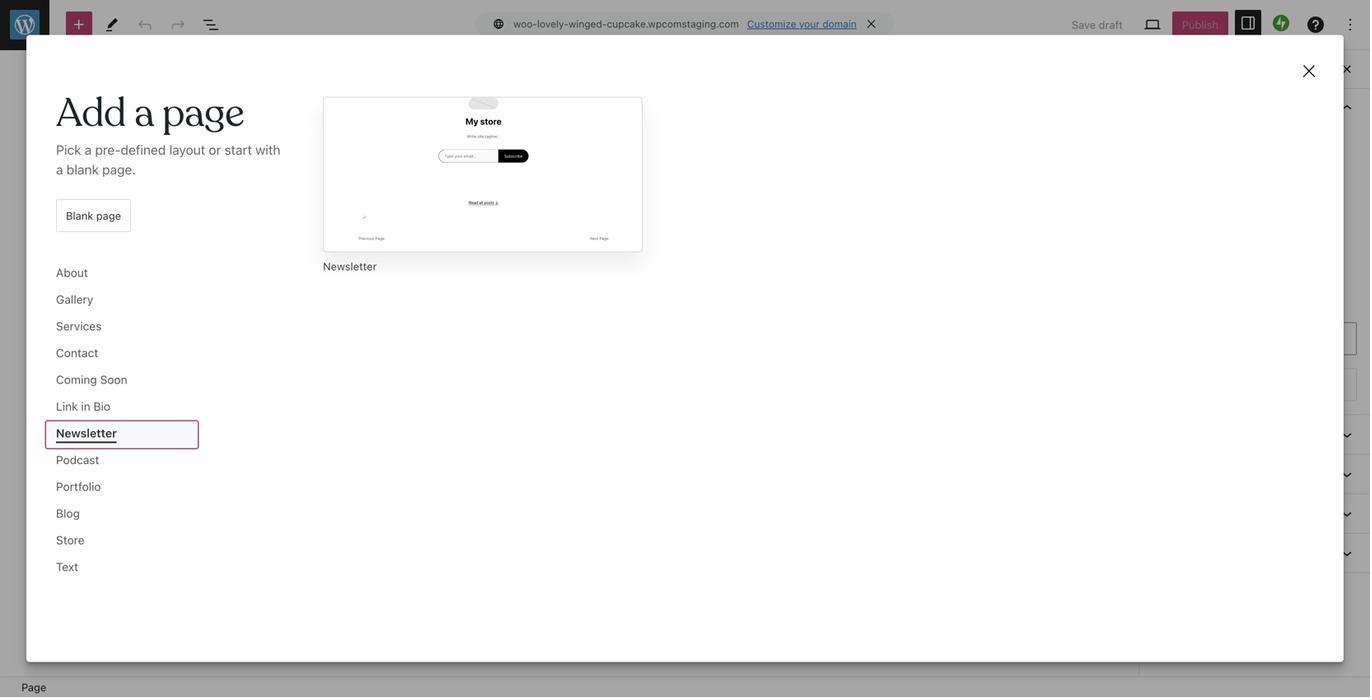 Task type: describe. For each thing, give the bounding box(es) containing it.
winged-
[[568, 18, 607, 30]]

text button
[[46, 556, 198, 583]]

blank
[[66, 210, 93, 222]]

coming
[[56, 373, 97, 387]]

2 vertical spatial a
[[56, 162, 63, 178]]

portfolio
[[56, 480, 101, 494]]

newsletter option
[[323, 97, 643, 274]]

2 horizontal spatial a
[[134, 88, 154, 139]]

add a page pick a pre-defined layout or start with a blank page.
[[56, 88, 280, 178]]

newsletter button
[[46, 422, 198, 449]]

with
[[255, 142, 280, 158]]

services
[[56, 320, 102, 333]]

blog
[[56, 507, 80, 521]]

close settings image
[[1337, 59, 1357, 79]]

about button
[[46, 261, 198, 288]]

newsletter inside button
[[56, 427, 117, 440]]

pre-
[[95, 142, 121, 158]]

1 vertical spatial a
[[85, 142, 92, 158]]

start
[[224, 142, 252, 158]]

contact
[[56, 347, 98, 360]]

layout
[[169, 142, 205, 158]]

podcast
[[56, 454, 99, 467]]

pick
[[56, 142, 81, 158]]

text
[[56, 561, 78, 574]]

contact button
[[46, 342, 198, 368]]

podcast button
[[46, 449, 198, 475]]

woo-lovely-winged-cupcake.wpcomstaging.com customize your domain
[[513, 18, 857, 30]]

blank page
[[66, 210, 121, 222]]

cupcake.wpcomstaging.com
[[607, 18, 739, 30]]

undo image
[[135, 15, 155, 35]]

store button
[[46, 529, 198, 556]]

settings image
[[1238, 13, 1258, 33]]

woo-
[[513, 18, 537, 30]]

link in bio
[[56, 400, 110, 414]]

blank
[[66, 162, 99, 178]]

your
[[799, 18, 820, 30]]

domain
[[822, 18, 857, 30]]

customize your domain button
[[747, 18, 857, 30]]

draft
[[1099, 19, 1123, 31]]



Task type: vqa. For each thing, say whether or not it's contained in the screenshot.
middle a
yes



Task type: locate. For each thing, give the bounding box(es) containing it.
store
[[56, 534, 84, 548]]

save
[[1072, 19, 1096, 31]]

1 vertical spatial page
[[96, 210, 121, 222]]

save draft button
[[1062, 12, 1133, 38]]

gallery button
[[46, 288, 198, 315]]

0 vertical spatial a
[[134, 88, 154, 139]]

add
[[56, 88, 126, 139]]

menu containing about
[[44, 260, 283, 584]]

page inside add a page pick a pre-defined layout or start with a blank page.
[[162, 88, 244, 139]]

menu
[[44, 260, 283, 584]]

0 vertical spatial page
[[162, 88, 244, 139]]

a up the defined
[[134, 88, 154, 139]]

link in bio button
[[46, 395, 198, 422]]

page
[[21, 682, 46, 694]]

newsletter
[[323, 260, 377, 273], [56, 427, 117, 440]]

gallery
[[56, 293, 93, 307]]

0 horizontal spatial a
[[56, 162, 63, 178]]

page right blank
[[96, 210, 121, 222]]

blog button
[[46, 502, 198, 529]]

1 horizontal spatial page
[[162, 88, 244, 139]]

newsletter inside option
[[323, 260, 377, 273]]

services button
[[46, 315, 198, 342]]

save draft
[[1072, 19, 1123, 31]]

about
[[56, 266, 88, 280]]

portfolio button
[[46, 475, 198, 502]]

page
[[162, 88, 244, 139], [96, 210, 121, 222]]

Pending review checkbox
[[1153, 272, 1169, 289]]

blank page button
[[56, 199, 131, 232]]

a
[[134, 88, 154, 139], [85, 142, 92, 158], [56, 162, 63, 178]]

0 horizontal spatial page
[[96, 210, 121, 222]]

add a page document
[[26, 35, 1344, 643]]

redo image
[[168, 15, 188, 35]]

menu inside add a page document
[[44, 260, 283, 584]]

in
[[81, 400, 90, 414]]

bio
[[93, 400, 110, 414]]

page.
[[102, 162, 136, 178]]

a right pick
[[85, 142, 92, 158]]

or
[[209, 142, 221, 158]]

link
[[56, 400, 78, 414]]

1 horizontal spatial a
[[85, 142, 92, 158]]

coming soon button
[[46, 368, 198, 395]]

coming soon
[[56, 373, 127, 387]]

a down pick
[[56, 162, 63, 178]]

1 vertical spatial newsletter
[[56, 427, 117, 440]]

page up or
[[162, 88, 244, 139]]

customize
[[747, 18, 796, 30]]

page inside button
[[96, 210, 121, 222]]

1 horizontal spatial newsletter
[[323, 260, 377, 273]]

0 vertical spatial newsletter
[[323, 260, 377, 273]]

lovely-
[[537, 18, 568, 30]]

0 horizontal spatial newsletter
[[56, 427, 117, 440]]

page tab panel
[[1139, 88, 1370, 574]]

soon
[[100, 373, 127, 387]]

editor content region
[[0, 50, 1139, 677]]

defined
[[121, 142, 166, 158]]

close image
[[1299, 61, 1319, 81]]



